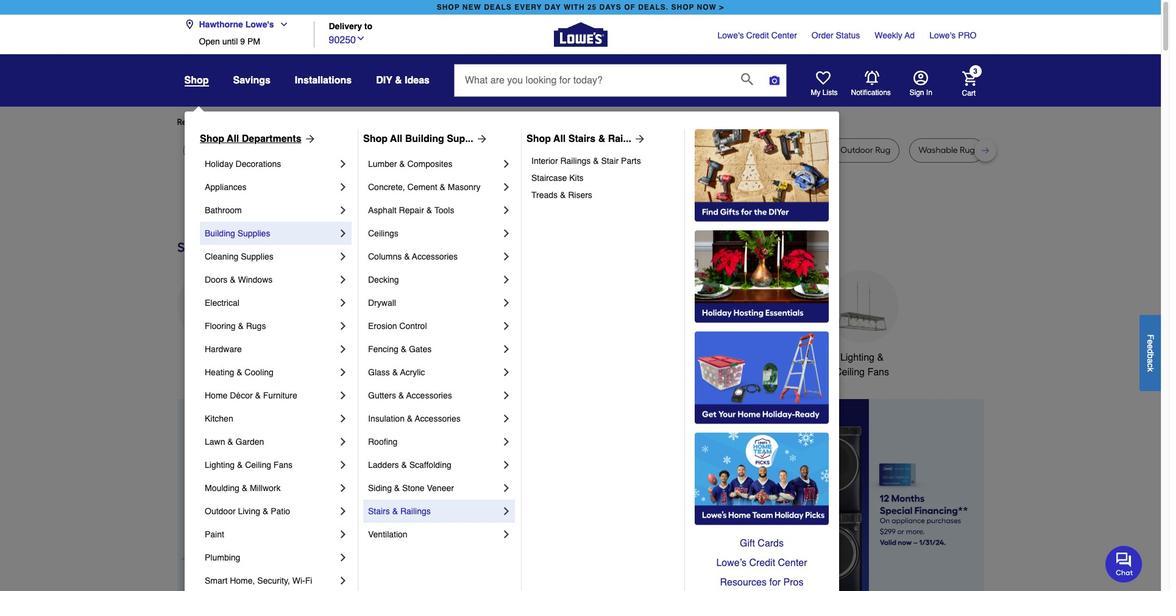 Task type: locate. For each thing, give the bounding box(es) containing it.
2 shop from the left
[[363, 133, 388, 144]]

order status link
[[812, 29, 860, 41]]

installations button
[[295, 69, 352, 91]]

decorations down rug rug
[[236, 159, 281, 169]]

more suggestions for you link
[[312, 116, 420, 129]]

1 horizontal spatial ceiling
[[835, 367, 865, 378]]

accessories down gutters & accessories link
[[415, 414, 461, 424]]

accessories up insulation & accessories link
[[406, 391, 452, 400]]

1 horizontal spatial for
[[383, 117, 394, 127]]

indoor
[[813, 145, 838, 155]]

allen for allen and roth area rug
[[484, 145, 503, 155]]

masonry
[[448, 182, 480, 192]]

center
[[771, 30, 797, 40], [778, 558, 807, 569]]

0 vertical spatial ceiling
[[835, 367, 865, 378]]

asphalt
[[368, 205, 397, 215]]

2 roth from the left
[[645, 145, 663, 155]]

0 vertical spatial smart
[[742, 352, 768, 363]]

shop left "now"
[[671, 3, 694, 12]]

1 horizontal spatial arrow right image
[[473, 133, 488, 145]]

0 vertical spatial decorations
[[236, 159, 281, 169]]

chevron right image
[[337, 158, 349, 170], [500, 158, 513, 170], [337, 181, 349, 193], [337, 204, 349, 216], [500, 204, 513, 216], [500, 250, 513, 263], [337, 297, 349, 309], [337, 343, 349, 355], [337, 389, 349, 402], [500, 389, 513, 402], [337, 436, 349, 448], [500, 459, 513, 471], [337, 482, 349, 494], [500, 505, 513, 517], [500, 528, 513, 541]]

decorations
[[236, 159, 281, 169], [373, 367, 425, 378]]

1 horizontal spatial lowe's
[[718, 30, 744, 40]]

1 vertical spatial supplies
[[241, 252, 274, 261]]

ad
[[905, 30, 915, 40]]

decorations down christmas
[[373, 367, 425, 378]]

all up furniture
[[390, 133, 402, 144]]

bathroom link
[[205, 199, 337, 222]]

1 all from the left
[[227, 133, 239, 144]]

lowe's up pm
[[245, 20, 274, 29]]

lowe's credit center link
[[695, 553, 829, 573]]

2 vertical spatial accessories
[[415, 414, 461, 424]]

day
[[545, 3, 561, 12]]

control
[[399, 321, 427, 331]]

credit up search icon
[[746, 30, 769, 40]]

living
[[238, 506, 260, 516]]

shop button
[[184, 74, 209, 87]]

0 horizontal spatial railings
[[400, 506, 431, 516]]

chevron right image for roofing
[[500, 436, 513, 448]]

arrow right image
[[631, 133, 646, 145], [961, 506, 974, 518]]

lowe's credit center link
[[718, 29, 797, 41]]

lowe's inside lowe's pro link
[[929, 30, 956, 40]]

0 horizontal spatial area
[[311, 145, 330, 155]]

allen
[[484, 145, 503, 155], [606, 145, 625, 155]]

0 horizontal spatial shop
[[200, 133, 224, 144]]

lawn
[[205, 437, 225, 447]]

2 arrow right image from the left
[[473, 133, 488, 145]]

0 horizontal spatial and
[[505, 145, 521, 155]]

allen down rai...
[[606, 145, 625, 155]]

moulding & millwork
[[205, 483, 281, 493]]

chevron right image for moulding & millwork
[[337, 482, 349, 494]]

1 vertical spatial appliances
[[190, 352, 237, 363]]

1 horizontal spatial and
[[627, 145, 643, 155]]

smart inside 'smart home, security, wi-fi' 'link'
[[205, 576, 228, 586]]

recommended
[[177, 117, 236, 127]]

0 vertical spatial supplies
[[237, 229, 270, 238]]

find gifts for the diyer. image
[[695, 129, 829, 222]]

shop all departments
[[200, 133, 301, 144]]

1 horizontal spatial you
[[396, 117, 411, 127]]

for inside more suggestions for you link
[[383, 117, 394, 127]]

supplies inside 'link'
[[237, 229, 270, 238]]

None search field
[[454, 64, 787, 108]]

erosion control
[[368, 321, 427, 331]]

chevron right image for cleaning supplies
[[337, 250, 349, 263]]

arrow right image
[[301, 133, 316, 145], [473, 133, 488, 145]]

of
[[624, 3, 636, 12]]

9 rug from the left
[[960, 145, 975, 155]]

staircase kits link
[[531, 169, 676, 186]]

deals.
[[638, 3, 669, 12]]

1 roth from the left
[[523, 145, 541, 155]]

ceiling inside lighting & ceiling fans link
[[245, 460, 271, 470]]

insulation
[[368, 414, 405, 424]]

0 horizontal spatial decorations
[[236, 159, 281, 169]]

1 vertical spatial accessories
[[406, 391, 452, 400]]

lowe's home improvement account image
[[913, 71, 928, 85]]

outdoor living & patio link
[[205, 500, 337, 523]]

supplies up windows
[[241, 252, 274, 261]]

installations
[[295, 75, 352, 86]]

chevron right image for hardware
[[337, 343, 349, 355]]

savings
[[233, 75, 270, 86]]

you for recommended searches for you
[[288, 117, 302, 127]]

accessories down ceilings link
[[412, 252, 458, 261]]

shop down more suggestions for you link
[[363, 133, 388, 144]]

building up cleaning at the left of page
[[205, 229, 235, 238]]

0 horizontal spatial washable
[[708, 145, 748, 155]]

1 allen from the left
[[484, 145, 503, 155]]

0 horizontal spatial arrow right image
[[301, 133, 316, 145]]

shop up 5x8
[[200, 133, 224, 144]]

chevron down image
[[356, 33, 366, 43]]

0 horizontal spatial fans
[[274, 460, 293, 470]]

deals
[[484, 3, 512, 12]]

interior
[[531, 156, 558, 166]]

0 vertical spatial home
[[771, 352, 797, 363]]

building supplies link
[[205, 222, 337, 245]]

lowe's home improvement notification center image
[[864, 71, 879, 85]]

lumber & composites
[[368, 159, 452, 169]]

0 horizontal spatial all
[[227, 133, 239, 144]]

for inside resources for pros link
[[769, 577, 781, 588]]

0 vertical spatial kitchen
[[457, 352, 489, 363]]

you inside more suggestions for you link
[[396, 117, 411, 127]]

stairs
[[568, 133, 596, 144], [368, 506, 390, 516]]

chevron right image for outdoor living & patio
[[337, 505, 349, 517]]

0 horizontal spatial home
[[205, 391, 228, 400]]

chevron right image for electrical
[[337, 297, 349, 309]]

chevron right image for home décor & furniture
[[337, 389, 349, 402]]

for left pros
[[769, 577, 781, 588]]

0 vertical spatial lighting & ceiling fans
[[835, 352, 889, 378]]

2 horizontal spatial area
[[750, 145, 768, 155]]

lowe's down >
[[718, 30, 744, 40]]

smart
[[742, 352, 768, 363], [205, 576, 228, 586]]

0 vertical spatial railings
[[560, 156, 591, 166]]

1 horizontal spatial home
[[771, 352, 797, 363]]

christmas decorations button
[[362, 270, 435, 380]]

1 horizontal spatial roth
[[645, 145, 663, 155]]

1 horizontal spatial kitchen
[[457, 352, 489, 363]]

1 area from the left
[[311, 145, 330, 155]]

for up furniture
[[383, 117, 394, 127]]

1 vertical spatial building
[[205, 229, 235, 238]]

home inside button
[[771, 352, 797, 363]]

rugs
[[246, 321, 266, 331]]

shop all stairs & rai... link
[[527, 132, 646, 146]]

1 horizontal spatial decorations
[[373, 367, 425, 378]]

all for stairs
[[553, 133, 566, 144]]

1 horizontal spatial area
[[543, 145, 561, 155]]

concrete, cement & masonry
[[368, 182, 480, 192]]

2 washable from the left
[[918, 145, 958, 155]]

2 you from the left
[[396, 117, 411, 127]]

1 vertical spatial lighting
[[205, 460, 235, 470]]

smart for smart home
[[742, 352, 768, 363]]

chevron right image for building supplies
[[337, 227, 349, 239]]

credit up resources for pros link
[[749, 558, 775, 569]]

and
[[505, 145, 521, 155], [627, 145, 643, 155]]

columns & accessories link
[[368, 245, 500, 268]]

all up interior
[[553, 133, 566, 144]]

0 horizontal spatial for
[[275, 117, 286, 127]]

gates
[[409, 344, 432, 354]]

0 horizontal spatial you
[[288, 117, 302, 127]]

1 horizontal spatial washable
[[918, 145, 958, 155]]

ladders & scaffolding
[[368, 460, 451, 470]]

2 horizontal spatial all
[[553, 133, 566, 144]]

6 rug from the left
[[665, 145, 680, 155]]

chevron right image
[[500, 181, 513, 193], [337, 227, 349, 239], [500, 227, 513, 239], [337, 250, 349, 263], [337, 274, 349, 286], [500, 274, 513, 286], [500, 297, 513, 309], [337, 320, 349, 332], [500, 320, 513, 332], [500, 343, 513, 355], [337, 366, 349, 378], [500, 366, 513, 378], [337, 413, 349, 425], [500, 413, 513, 425], [500, 436, 513, 448], [337, 459, 349, 471], [500, 482, 513, 494], [337, 505, 349, 517], [337, 528, 349, 541], [337, 552, 349, 564], [337, 575, 349, 587]]

fencing
[[368, 344, 398, 354]]

0 horizontal spatial lighting & ceiling fans
[[205, 460, 293, 470]]

chevron right image for holiday decorations
[[337, 158, 349, 170]]

1 vertical spatial bathroom
[[656, 352, 698, 363]]

0 vertical spatial fans
[[867, 367, 889, 378]]

location image
[[184, 20, 194, 29]]

0 vertical spatial appliances
[[205, 182, 247, 192]]

home,
[[230, 576, 255, 586]]

1 horizontal spatial lighting
[[840, 352, 874, 363]]

you
[[288, 117, 302, 127], [396, 117, 411, 127]]

my
[[811, 88, 821, 97]]

0 horizontal spatial arrow right image
[[631, 133, 646, 145]]

2 all from the left
[[390, 133, 402, 144]]

0 vertical spatial credit
[[746, 30, 769, 40]]

kitchen inside button
[[457, 352, 489, 363]]

you left more
[[288, 117, 302, 127]]

3
[[973, 67, 977, 76]]

1 vertical spatial arrow right image
[[961, 506, 974, 518]]

supplies
[[237, 229, 270, 238], [241, 252, 274, 261]]

1 horizontal spatial bathroom
[[656, 352, 698, 363]]

lowe's inside lowe's credit center link
[[718, 30, 744, 40]]

2 e from the top
[[1146, 344, 1155, 349]]

0 horizontal spatial bathroom
[[205, 205, 242, 215]]

0 vertical spatial center
[[771, 30, 797, 40]]

1 vertical spatial center
[[778, 558, 807, 569]]

smart inside smart home button
[[742, 352, 768, 363]]

1 horizontal spatial lighting & ceiling fans
[[835, 352, 889, 378]]

center for lowe's credit center
[[771, 30, 797, 40]]

ceilings
[[368, 229, 398, 238]]

1 vertical spatial kitchen
[[205, 414, 233, 424]]

stairs down siding
[[368, 506, 390, 516]]

stairs down recommended searches for you heading
[[568, 133, 596, 144]]

2 and from the left
[[627, 145, 643, 155]]

1 horizontal spatial shop
[[671, 3, 694, 12]]

siding & stone veneer
[[368, 483, 454, 493]]

siding
[[368, 483, 392, 493]]

railings up 'kits'
[[560, 156, 591, 166]]

shop
[[200, 133, 224, 144], [363, 133, 388, 144], [527, 133, 551, 144]]

0 horizontal spatial stairs
[[368, 506, 390, 516]]

chat invite button image
[[1105, 545, 1143, 582]]

appliances inside appliances link
[[205, 182, 247, 192]]

shop up 'allen and roth area rug'
[[527, 133, 551, 144]]

plumbing
[[205, 553, 240, 562]]

outdoor
[[205, 506, 236, 516]]

credit for lowe's
[[749, 558, 775, 569]]

chevron right image for glass & acrylic
[[500, 366, 513, 378]]

lighting & ceiling fans inside button
[[835, 352, 889, 378]]

for up departments
[[275, 117, 286, 127]]

pro
[[958, 30, 977, 40]]

decorations for christmas
[[373, 367, 425, 378]]

& inside "link"
[[560, 190, 566, 200]]

allen right desk at left
[[484, 145, 503, 155]]

25 days of deals. don't miss deals every day. same-day delivery on in-stock orders placed by 2 p m. image
[[177, 399, 374, 591]]

decorations inside button
[[373, 367, 425, 378]]

1 washable from the left
[[708, 145, 748, 155]]

kitchen up lawn
[[205, 414, 233, 424]]

home décor & furniture link
[[205, 384, 337, 407]]

0 horizontal spatial roth
[[523, 145, 541, 155]]

erosion control link
[[368, 314, 500, 338]]

stairs & railings link
[[368, 500, 500, 523]]

arrow right image inside the 'shop all departments' link
[[301, 133, 316, 145]]

1 horizontal spatial all
[[390, 133, 402, 144]]

0 vertical spatial lighting
[[840, 352, 874, 363]]

chevron right image for ceilings
[[500, 227, 513, 239]]

1 you from the left
[[288, 117, 302, 127]]

lists
[[823, 88, 838, 97]]

lowe's left pro
[[929, 30, 956, 40]]

insulation & accessories
[[368, 414, 461, 424]]

kitchen for kitchen faucets
[[457, 352, 489, 363]]

1 horizontal spatial building
[[405, 133, 444, 144]]

chevron right image for gutters & accessories
[[500, 389, 513, 402]]

2 horizontal spatial shop
[[527, 133, 551, 144]]

0 horizontal spatial lowe's
[[245, 20, 274, 29]]

appliances down the holiday
[[205, 182, 247, 192]]

holiday decorations link
[[205, 152, 337, 176]]

pros
[[783, 577, 803, 588]]

windows
[[238, 275, 273, 285]]

chevron right image for concrete, cement & masonry
[[500, 181, 513, 193]]

shop left new
[[437, 3, 460, 12]]

paint
[[205, 530, 224, 539]]

1 vertical spatial ceiling
[[245, 460, 271, 470]]

1 arrow right image from the left
[[301, 133, 316, 145]]

arrow right image for shop all departments
[[301, 133, 316, 145]]

chevron right image for ventilation
[[500, 528, 513, 541]]

0 horizontal spatial ceiling
[[245, 460, 271, 470]]

lighting
[[840, 352, 874, 363], [205, 460, 235, 470]]

2 allen from the left
[[606, 145, 625, 155]]

kitchen
[[457, 352, 489, 363], [205, 414, 233, 424]]

0 horizontal spatial shop
[[437, 3, 460, 12]]

chevron right image for paint
[[337, 528, 349, 541]]

washable rug
[[918, 145, 975, 155]]

0 vertical spatial arrow right image
[[631, 133, 646, 145]]

1 horizontal spatial shop
[[363, 133, 388, 144]]

0 horizontal spatial smart
[[205, 576, 228, 586]]

1 horizontal spatial allen
[[606, 145, 625, 155]]

paint link
[[205, 523, 337, 546]]

holiday hosting essentials. image
[[695, 230, 829, 323]]

chevron right image for lawn & garden
[[337, 436, 349, 448]]

area
[[311, 145, 330, 155], [543, 145, 561, 155], [750, 145, 768, 155]]

kitchen left faucets
[[457, 352, 489, 363]]

arrow right image down more
[[301, 133, 316, 145]]

lighting & ceiling fans button
[[825, 270, 899, 380]]

0 vertical spatial building
[[405, 133, 444, 144]]

allen for allen and roth rug
[[606, 145, 625, 155]]

lumber & composites link
[[368, 152, 500, 176]]

order status
[[812, 30, 860, 40]]

shop for shop all stairs & rai...
[[527, 133, 551, 144]]

erosion
[[368, 321, 397, 331]]

0 horizontal spatial kitchen
[[205, 414, 233, 424]]

1 horizontal spatial fans
[[867, 367, 889, 378]]

gutters & accessories
[[368, 391, 452, 400]]

supplies for cleaning supplies
[[241, 252, 274, 261]]

appliances up heating
[[190, 352, 237, 363]]

to
[[364, 22, 372, 31]]

8 rug from the left
[[875, 145, 890, 155]]

0 vertical spatial stairs
[[568, 133, 596, 144]]

decorations for holiday
[[236, 159, 281, 169]]

arrow left image
[[404, 506, 416, 518]]

gift
[[740, 538, 755, 549]]

center up pros
[[778, 558, 807, 569]]

roth for area
[[523, 145, 541, 155]]

accessories for insulation & accessories
[[415, 414, 461, 424]]

e up d
[[1146, 339, 1155, 344]]

1 vertical spatial decorations
[[373, 367, 425, 378]]

parts
[[621, 156, 641, 166]]

center left order
[[771, 30, 797, 40]]

1 shop from the left
[[200, 133, 224, 144]]

staircase kits
[[531, 173, 584, 183]]

0 horizontal spatial allen
[[484, 145, 503, 155]]

lowe's inside hawthorne lowe's button
[[245, 20, 274, 29]]

1 vertical spatial smart
[[205, 576, 228, 586]]

2 horizontal spatial for
[[769, 577, 781, 588]]

glass
[[368, 367, 390, 377]]

chevron right image for ladders & scaffolding
[[500, 459, 513, 471]]

interior railings & stair parts link
[[531, 152, 676, 169]]

bathroom inside button
[[656, 352, 698, 363]]

chevron right image for bathroom
[[337, 204, 349, 216]]

notifications
[[851, 88, 891, 97]]

2 horizontal spatial lowe's
[[929, 30, 956, 40]]

0 horizontal spatial building
[[205, 229, 235, 238]]

building up desk at left
[[405, 133, 444, 144]]

smart home button
[[733, 270, 806, 365]]

arrow right image right desk at left
[[473, 133, 488, 145]]

1 vertical spatial credit
[[749, 558, 775, 569]]

lowe's home improvement lists image
[[816, 71, 830, 85]]

all down recommended searches for you
[[227, 133, 239, 144]]

accessories for columns & accessories
[[412, 252, 458, 261]]

3 all from the left
[[553, 133, 566, 144]]

25
[[587, 3, 597, 12]]

supplies up cleaning supplies
[[237, 229, 270, 238]]

you up shop all building sup... on the left
[[396, 117, 411, 127]]

diy & ideas button
[[376, 69, 430, 91]]

1 horizontal spatial smart
[[742, 352, 768, 363]]

e up b
[[1146, 344, 1155, 349]]

suggestions
[[334, 117, 382, 127]]

bathroom button
[[640, 270, 713, 365]]

1 and from the left
[[505, 145, 521, 155]]

3 shop from the left
[[527, 133, 551, 144]]

k
[[1146, 367, 1155, 372]]

5 rug from the left
[[563, 145, 578, 155]]

1 vertical spatial lighting & ceiling fans
[[205, 460, 293, 470]]

1 e from the top
[[1146, 339, 1155, 344]]

arrow right image inside shop all building sup... link
[[473, 133, 488, 145]]

1 vertical spatial railings
[[400, 506, 431, 516]]

1 shop from the left
[[437, 3, 460, 12]]

0 vertical spatial accessories
[[412, 252, 458, 261]]

e
[[1146, 339, 1155, 344], [1146, 344, 1155, 349]]

railings down 'stone'
[[400, 506, 431, 516]]

recommended searches for you heading
[[177, 116, 984, 129]]

1 horizontal spatial stairs
[[568, 133, 596, 144]]



Task type: vqa. For each thing, say whether or not it's contained in the screenshot.
the Accessories for Insulation & Accessories
yes



Task type: describe. For each thing, give the bounding box(es) containing it.
lowe's home improvement cart image
[[962, 71, 977, 86]]

shop
[[184, 75, 209, 86]]

arrow right image inside shop all stairs & rai... link
[[631, 133, 646, 145]]

lighting inside button
[[840, 352, 874, 363]]

1 vertical spatial stairs
[[368, 506, 390, 516]]

chevron right image for lumber & composites
[[500, 158, 513, 170]]

appliances inside appliances button
[[190, 352, 237, 363]]

chevron right image for drywall
[[500, 297, 513, 309]]

cards
[[758, 538, 784, 549]]

chevron down image
[[274, 20, 289, 29]]

fans inside button
[[867, 367, 889, 378]]

roth for rug
[[645, 145, 663, 155]]

pm
[[247, 37, 260, 46]]

stone
[[402, 483, 425, 493]]

heating
[[205, 367, 234, 377]]

lowe's for lowe's credit center
[[718, 30, 744, 40]]

faucets
[[492, 352, 526, 363]]

9
[[240, 37, 245, 46]]

camera image
[[768, 74, 781, 87]]

chevron right image for kitchen
[[337, 413, 349, 425]]

hawthorne
[[199, 20, 243, 29]]

lowe's home team holiday picks. image
[[695, 433, 829, 525]]

cart
[[962, 89, 976, 97]]

for for searches
[[275, 117, 286, 127]]

flooring
[[205, 321, 236, 331]]

chevron right image for smart home, security, wi-fi
[[337, 575, 349, 587]]

1 rug from the left
[[192, 145, 208, 155]]

hawthorne lowe's
[[199, 20, 274, 29]]

chevron right image for asphalt repair & tools
[[500, 204, 513, 216]]

columns
[[368, 252, 402, 261]]

insulation & accessories link
[[368, 407, 500, 430]]

lowe's for lowe's pro
[[929, 30, 956, 40]]

2 area from the left
[[543, 145, 561, 155]]

1 horizontal spatial arrow right image
[[961, 506, 974, 518]]

gift cards link
[[695, 534, 829, 553]]

search image
[[741, 73, 753, 85]]

diy & ideas
[[376, 75, 430, 86]]

glass & acrylic
[[368, 367, 425, 377]]

for for suggestions
[[383, 117, 394, 127]]

more suggestions for you
[[312, 117, 411, 127]]

electrical link
[[205, 291, 337, 314]]

chevron right image for heating & cooling
[[337, 366, 349, 378]]

departments
[[242, 133, 301, 144]]

chevron right image for flooring & rugs
[[337, 320, 349, 332]]

outdoor living & patio
[[205, 506, 290, 516]]

lawn & garden
[[205, 437, 264, 447]]

savings button
[[233, 69, 270, 91]]

smart for smart home, security, wi-fi
[[205, 576, 228, 586]]

1 vertical spatial fans
[[274, 460, 293, 470]]

chevron right image for fencing & gates
[[500, 343, 513, 355]]

rai...
[[608, 133, 631, 144]]

hardware link
[[205, 338, 337, 361]]

open until 9 pm
[[199, 37, 260, 46]]

roofing link
[[368, 430, 500, 453]]

Search Query text field
[[455, 65, 731, 96]]

fencing & gates
[[368, 344, 432, 354]]

>
[[719, 3, 724, 12]]

chevron right image for stairs & railings
[[500, 505, 513, 517]]

days
[[599, 3, 621, 12]]

risers
[[568, 190, 592, 200]]

plumbing link
[[205, 546, 337, 569]]

veneer
[[427, 483, 454, 493]]

kitchen for kitchen
[[205, 414, 233, 424]]

and for allen and roth area rug
[[505, 145, 521, 155]]

every
[[514, 3, 542, 12]]

gutters & accessories link
[[368, 384, 500, 407]]

all for building
[[390, 133, 402, 144]]

ventilation
[[368, 530, 407, 539]]

area rug
[[311, 145, 347, 155]]

delivery
[[329, 22, 362, 31]]

siding & stone veneer link
[[368, 477, 500, 500]]

0 horizontal spatial lighting
[[205, 460, 235, 470]]

gutters
[[368, 391, 396, 400]]

ceiling inside lighting & ceiling fans button
[[835, 367, 865, 378]]

rug 5x8
[[192, 145, 223, 155]]

now
[[697, 3, 717, 12]]

washable for washable rug
[[918, 145, 958, 155]]

chevron right image for siding & stone veneer
[[500, 482, 513, 494]]

supplies for building supplies
[[237, 229, 270, 238]]

and for allen and roth rug
[[627, 145, 643, 155]]

3 area from the left
[[750, 145, 768, 155]]

tools
[[434, 205, 454, 215]]

building supplies
[[205, 229, 270, 238]]

chevron right image for lighting & ceiling fans
[[337, 459, 349, 471]]

interior railings & stair parts
[[531, 156, 641, 166]]

ladders
[[368, 460, 399, 470]]

washable for washable area rug
[[708, 145, 748, 155]]

resources for pros
[[720, 577, 803, 588]]

flooring & rugs link
[[205, 314, 337, 338]]

5x8
[[210, 145, 223, 155]]

heating & cooling link
[[205, 361, 337, 384]]

shop for shop all building sup...
[[363, 133, 388, 144]]

lowe's pro link
[[929, 29, 977, 41]]

millwork
[[250, 483, 281, 493]]

all for departments
[[227, 133, 239, 144]]

chevron right image for insulation & accessories
[[500, 413, 513, 425]]

1 vertical spatial home
[[205, 391, 228, 400]]

new
[[462, 3, 481, 12]]

center for lowe's credit center
[[778, 558, 807, 569]]

status
[[836, 30, 860, 40]]

chevron right image for plumbing
[[337, 552, 349, 564]]

4 rug from the left
[[332, 145, 347, 155]]

sign
[[910, 88, 924, 97]]

cleaning supplies
[[205, 252, 274, 261]]

chevron right image for decking
[[500, 274, 513, 286]]

furniture
[[263, 391, 297, 400]]

concrete,
[[368, 182, 405, 192]]

weekly
[[875, 30, 902, 40]]

c
[[1146, 363, 1155, 367]]

drywall
[[368, 298, 396, 308]]

shop 25 days of deals by category image
[[177, 237, 984, 258]]

building inside 'link'
[[205, 229, 235, 238]]

chevron right image for appliances
[[337, 181, 349, 193]]

7 rug from the left
[[770, 145, 785, 155]]

you for more suggestions for you
[[396, 117, 411, 127]]

arrow right image for shop all building sup...
[[473, 133, 488, 145]]

lowe's home improvement logo image
[[554, 8, 607, 61]]

chevron right image for erosion control
[[500, 320, 513, 332]]

up to 30 percent off select major appliances. plus, save up to an extra $750 on major appliances. image
[[393, 399, 984, 591]]

recommended searches for you
[[177, 117, 302, 127]]

3 rug from the left
[[268, 145, 283, 155]]

chevron right image for doors & windows
[[337, 274, 349, 286]]

moulding & millwork link
[[205, 477, 337, 500]]

smart home
[[742, 352, 797, 363]]

cement
[[407, 182, 437, 192]]

electrical
[[205, 298, 239, 308]]

chevron right image for columns & accessories
[[500, 250, 513, 263]]

kitchen faucets button
[[455, 270, 528, 365]]

accessories for gutters & accessories
[[406, 391, 452, 400]]

lowe's wishes you and your family a happy hanukkah. image
[[177, 194, 984, 225]]

resources for pros link
[[695, 573, 829, 591]]

order
[[812, 30, 833, 40]]

2 shop from the left
[[671, 3, 694, 12]]

2 rug from the left
[[251, 145, 266, 155]]

lumber
[[368, 159, 397, 169]]

f
[[1146, 334, 1155, 339]]

shop for shop all departments
[[200, 133, 224, 144]]

shop all stairs & rai...
[[527, 133, 631, 144]]

credit for lowe's
[[746, 30, 769, 40]]

decking link
[[368, 268, 500, 291]]

0 vertical spatial bathroom
[[205, 205, 242, 215]]

lowe's credit center
[[716, 558, 807, 569]]

with
[[564, 3, 585, 12]]

diy
[[376, 75, 392, 86]]

1 horizontal spatial railings
[[560, 156, 591, 166]]

get your home holiday-ready. image
[[695, 332, 829, 424]]

decking
[[368, 275, 399, 285]]

wi-
[[292, 576, 305, 586]]

kitchen link
[[205, 407, 337, 430]]



